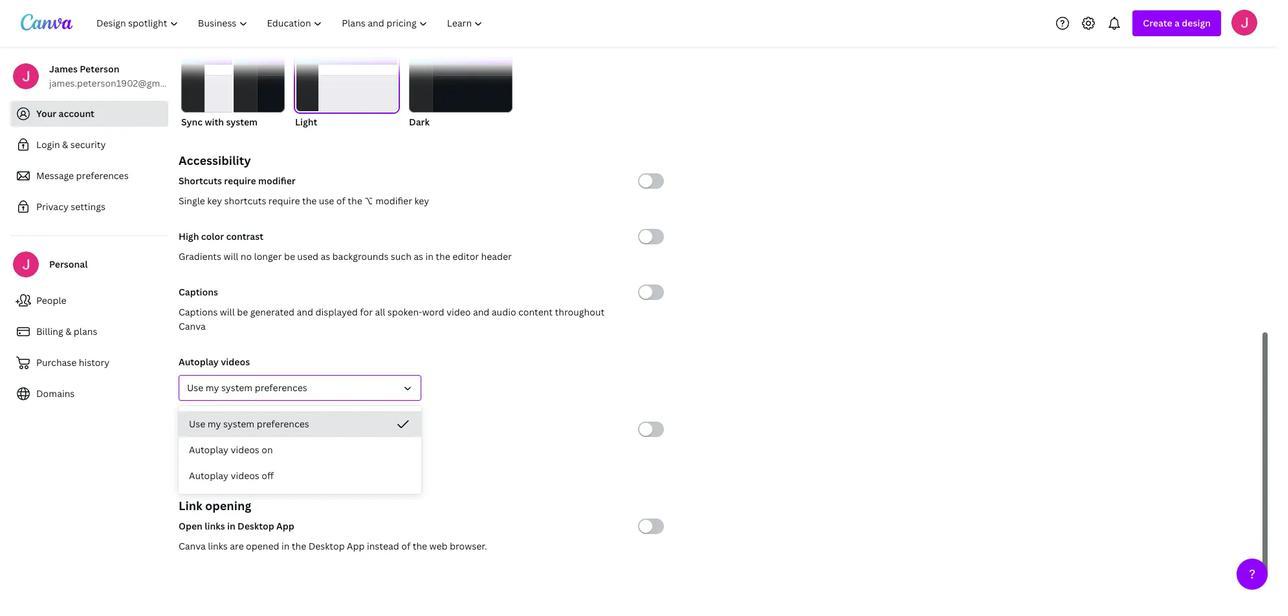 Task type: describe. For each thing, give the bounding box(es) containing it.
dark
[[409, 116, 430, 128]]

shortcuts
[[179, 175, 222, 187]]

dismissing
[[368, 444, 414, 456]]

sync
[[181, 116, 203, 128]]

list box containing use my system preferences
[[179, 412, 422, 490]]

sync with system
[[181, 116, 258, 128]]

link
[[179, 499, 203, 514]]

header
[[481, 251, 512, 263]]

increase
[[179, 424, 216, 436]]

1 and from the left
[[297, 306, 313, 319]]

create a design button
[[1133, 10, 1222, 36]]

1 vertical spatial of
[[402, 541, 411, 553]]

Light button
[[295, 54, 399, 130]]

links for are
[[208, 541, 228, 553]]

billing & plans
[[36, 326, 97, 338]]

purchase
[[36, 357, 77, 369]]

preferences inside "button"
[[255, 382, 307, 394]]

purchase history
[[36, 357, 110, 369]]

message
[[36, 170, 74, 182]]

the right opened
[[292, 541, 306, 553]]

2 key from the left
[[415, 195, 430, 207]]

message
[[265, 424, 303, 436]]

settings
[[71, 201, 105, 213]]

0 vertical spatial preferences
[[76, 170, 129, 182]]

single
[[179, 195, 205, 207]]

use my system preferences option
[[179, 412, 422, 438]]

generated
[[250, 306, 295, 319]]

0 vertical spatial modifier
[[258, 175, 296, 187]]

autoplay videos on
[[189, 444, 273, 457]]

use my system preferences inside "button"
[[187, 382, 307, 394]]

autoplay videos on button
[[179, 438, 422, 464]]

use
[[319, 195, 334, 207]]

your account
[[36, 107, 95, 120]]

2 vertical spatial will
[[270, 444, 284, 456]]

plans
[[74, 326, 97, 338]]

no
[[241, 251, 252, 263]]

gradients will no longer be used as backgrounds such as in the editor header
[[179, 251, 512, 263]]

stay
[[287, 444, 305, 456]]

login & security link
[[10, 132, 168, 158]]

autoplay videos
[[179, 356, 250, 368]]

purchase history link
[[10, 350, 168, 376]]

autoplay videos off option
[[179, 464, 422, 490]]

2 horizontal spatial in
[[426, 251, 434, 263]]

create a design
[[1144, 17, 1212, 29]]

0 vertical spatial require
[[224, 175, 256, 187]]

james
[[49, 63, 78, 75]]

browser.
[[450, 541, 487, 553]]

history
[[79, 357, 110, 369]]

links for in
[[205, 521, 225, 533]]

increase on-screen message display time
[[179, 424, 359, 436]]

message preferences link
[[10, 163, 168, 189]]

1 vertical spatial longer
[[307, 444, 335, 456]]

2 canva from the top
[[179, 541, 206, 553]]

1 vertical spatial desktop
[[309, 541, 345, 553]]

backgrounds
[[333, 251, 389, 263]]

off
[[262, 470, 274, 482]]

privacy
[[36, 201, 69, 213]]

preferences inside button
[[257, 418, 309, 431]]

messages
[[225, 444, 267, 456]]

⌥
[[365, 195, 373, 207]]

instead
[[367, 541, 399, 553]]

james peterson james.peterson1902@gmail.com
[[49, 63, 192, 89]]

your account link
[[10, 101, 168, 127]]

james peterson image
[[1232, 9, 1258, 35]]

domains link
[[10, 381, 168, 407]]

a
[[1175, 17, 1180, 29]]

1 vertical spatial in
[[227, 521, 236, 533]]

editor
[[453, 251, 479, 263]]

use my system preferences button
[[179, 412, 422, 438]]

system inside "button"
[[221, 382, 253, 394]]

billing & plans link
[[10, 319, 168, 345]]

the left editor
[[436, 251, 451, 263]]

security
[[70, 139, 106, 151]]

account
[[59, 107, 95, 120]]

the left ⌥
[[348, 195, 362, 207]]

my inside button
[[208, 418, 221, 431]]

2 vertical spatial in
[[282, 541, 290, 553]]

light
[[295, 116, 318, 128]]

autoplay for autoplay videos off
[[189, 470, 229, 482]]

word
[[422, 306, 445, 319]]

& for login
[[62, 139, 68, 151]]

content
[[519, 306, 553, 319]]

create
[[1144, 17, 1173, 29]]

with
[[205, 116, 224, 128]]

privacy settings
[[36, 201, 105, 213]]

the left use
[[302, 195, 317, 207]]

on screen messages will stay longer before dismissing
[[179, 444, 414, 456]]

displayed
[[316, 306, 358, 319]]

shortcuts require modifier
[[179, 175, 296, 187]]

are
[[230, 541, 244, 553]]

open
[[179, 521, 203, 533]]

1 horizontal spatial screen
[[233, 424, 263, 436]]

before
[[337, 444, 366, 456]]

videos for autoplay videos off
[[231, 470, 260, 482]]

system inside button
[[226, 116, 258, 128]]



Task type: vqa. For each thing, say whether or not it's contained in the screenshot.


Task type: locate. For each thing, give the bounding box(es) containing it.
contrast
[[226, 231, 264, 243]]

0 horizontal spatial desktop
[[238, 521, 274, 533]]

my
[[206, 382, 219, 394], [208, 418, 221, 431]]

high color contrast
[[179, 231, 264, 243]]

1 vertical spatial videos
[[231, 444, 260, 457]]

color
[[201, 231, 224, 243]]

time
[[339, 424, 359, 436]]

0 vertical spatial use my system preferences
[[187, 382, 307, 394]]

2 vertical spatial system
[[223, 418, 255, 431]]

login & security
[[36, 139, 106, 151]]

1 vertical spatial captions
[[179, 306, 218, 319]]

1 horizontal spatial modifier
[[376, 195, 412, 207]]

top level navigation element
[[88, 10, 494, 36]]

system
[[226, 116, 258, 128], [221, 382, 253, 394], [223, 418, 255, 431]]

as right such
[[414, 251, 424, 263]]

on
[[262, 444, 273, 457]]

videos for autoplay videos
[[221, 356, 250, 368]]

audio
[[492, 306, 516, 319]]

people
[[36, 295, 66, 307]]

0 vertical spatial of
[[337, 195, 346, 207]]

1 vertical spatial system
[[221, 382, 253, 394]]

2 vertical spatial videos
[[231, 470, 260, 482]]

video
[[447, 306, 471, 319]]

billing
[[36, 326, 63, 338]]

single key shortcuts require the use of the ⌥ modifier key
[[179, 195, 430, 207]]

1 vertical spatial use my system preferences
[[189, 418, 309, 431]]

require right shortcuts
[[269, 195, 300, 207]]

videos for autoplay videos on
[[231, 444, 260, 457]]

1 key from the left
[[207, 195, 222, 207]]

message preferences
[[36, 170, 129, 182]]

modifier
[[258, 175, 296, 187], [376, 195, 412, 207]]

be left generated
[[237, 306, 248, 319]]

will left no
[[224, 251, 239, 263]]

shortcuts
[[224, 195, 266, 207]]

0 horizontal spatial of
[[337, 195, 346, 207]]

preferences down login & security link
[[76, 170, 129, 182]]

1 vertical spatial screen
[[194, 444, 223, 456]]

1 horizontal spatial desktop
[[309, 541, 345, 553]]

key
[[207, 195, 222, 207], [415, 195, 430, 207]]

use inside "button"
[[187, 382, 204, 394]]

1 horizontal spatial and
[[473, 306, 490, 319]]

screen up the messages
[[233, 424, 263, 436]]

my up 'autoplay videos on'
[[208, 418, 221, 431]]

videos inside autoplay videos off button
[[231, 470, 260, 482]]

1 vertical spatial autoplay
[[189, 444, 229, 457]]

0 vertical spatial in
[[426, 251, 434, 263]]

autoplay videos on option
[[179, 438, 422, 464]]

people link
[[10, 288, 168, 314]]

and left displayed
[[297, 306, 313, 319]]

0 horizontal spatial longer
[[254, 251, 282, 263]]

autoplay for autoplay videos
[[179, 356, 219, 368]]

0 vertical spatial will
[[224, 251, 239, 263]]

longer
[[254, 251, 282, 263], [307, 444, 335, 456]]

1 horizontal spatial app
[[347, 541, 365, 553]]

autoplay videos off
[[189, 470, 274, 482]]

all
[[375, 306, 386, 319]]

0 vertical spatial longer
[[254, 251, 282, 263]]

Dark button
[[409, 54, 513, 130]]

0 vertical spatial use
[[187, 382, 204, 394]]

on-
[[218, 424, 233, 436]]

0 vertical spatial autoplay
[[179, 356, 219, 368]]

1 horizontal spatial be
[[284, 251, 295, 263]]

captions for captions
[[179, 286, 218, 299]]

0 vertical spatial canva
[[179, 321, 206, 333]]

peterson
[[80, 63, 119, 75]]

my inside "button"
[[206, 382, 219, 394]]

links down link opening
[[205, 521, 225, 533]]

0 horizontal spatial key
[[207, 195, 222, 207]]

app left the instead
[[347, 541, 365, 553]]

1 vertical spatial use
[[189, 418, 205, 431]]

key right single
[[207, 195, 222, 207]]

0 vertical spatial desktop
[[238, 521, 274, 533]]

1 horizontal spatial longer
[[307, 444, 335, 456]]

1 vertical spatial my
[[208, 418, 221, 431]]

personal
[[49, 258, 88, 271]]

preferences up stay
[[257, 418, 309, 431]]

1 canva from the top
[[179, 321, 206, 333]]

0 vertical spatial &
[[62, 139, 68, 151]]

modifier right ⌥
[[376, 195, 412, 207]]

as
[[321, 251, 330, 263], [414, 251, 424, 263]]

1 horizontal spatial as
[[414, 251, 424, 263]]

screen down increase
[[194, 444, 223, 456]]

will inside captions will be generated and displayed for all spoken-word video and audio content throughout canva
[[220, 306, 235, 319]]

james.peterson1902@gmail.com
[[49, 77, 192, 89]]

app up opened
[[277, 521, 294, 533]]

1 horizontal spatial key
[[415, 195, 430, 207]]

links
[[205, 521, 225, 533], [208, 541, 228, 553]]

use up on
[[189, 418, 205, 431]]

captions up "autoplay videos"
[[179, 306, 218, 319]]

in right opened
[[282, 541, 290, 553]]

0 horizontal spatial app
[[277, 521, 294, 533]]

Sync with system button
[[181, 54, 285, 130]]

used
[[297, 251, 319, 263]]

longer right no
[[254, 251, 282, 263]]

1 vertical spatial preferences
[[255, 382, 307, 394]]

0 vertical spatial system
[[226, 116, 258, 128]]

will left stay
[[270, 444, 284, 456]]

high
[[179, 231, 199, 243]]

1 vertical spatial be
[[237, 306, 248, 319]]

in
[[426, 251, 434, 263], [227, 521, 236, 533], [282, 541, 290, 553]]

domains
[[36, 388, 75, 400]]

0 horizontal spatial require
[[224, 175, 256, 187]]

gradients
[[179, 251, 221, 263]]

& for billing
[[65, 326, 72, 338]]

1 captions from the top
[[179, 286, 218, 299]]

be inside captions will be generated and displayed for all spoken-word video and audio content throughout canva
[[237, 306, 248, 319]]

system up the messages
[[223, 418, 255, 431]]

use my system preferences down "autoplay videos"
[[187, 382, 307, 394]]

0 horizontal spatial in
[[227, 521, 236, 533]]

1 vertical spatial &
[[65, 326, 72, 338]]

autoplay videos off button
[[179, 464, 422, 490]]

modifier up single key shortcuts require the use of the ⌥ modifier key
[[258, 175, 296, 187]]

the
[[302, 195, 317, 207], [348, 195, 362, 207], [436, 251, 451, 263], [292, 541, 306, 553], [413, 541, 427, 553]]

& left plans
[[65, 326, 72, 338]]

will left generated
[[220, 306, 235, 319]]

on
[[179, 444, 191, 456]]

desktop up opened
[[238, 521, 274, 533]]

system inside button
[[223, 418, 255, 431]]

link opening
[[179, 499, 252, 514]]

2 vertical spatial autoplay
[[189, 470, 229, 482]]

require up shortcuts
[[224, 175, 256, 187]]

my down "autoplay videos"
[[206, 382, 219, 394]]

2 as from the left
[[414, 251, 424, 263]]

1 vertical spatial links
[[208, 541, 228, 553]]

Use my system preferences button
[[179, 376, 422, 401]]

links left are
[[208, 541, 228, 553]]

autoplay
[[179, 356, 219, 368], [189, 444, 229, 457], [189, 470, 229, 482]]

the left the web
[[413, 541, 427, 553]]

login
[[36, 139, 60, 151]]

be left used
[[284, 251, 295, 263]]

0 vertical spatial app
[[277, 521, 294, 533]]

use inside button
[[189, 418, 205, 431]]

in right such
[[426, 251, 434, 263]]

0 horizontal spatial screen
[[194, 444, 223, 456]]

use down "autoplay videos"
[[187, 382, 204, 394]]

0 horizontal spatial be
[[237, 306, 248, 319]]

canva inside captions will be generated and displayed for all spoken-word video and audio content throughout canva
[[179, 321, 206, 333]]

1 horizontal spatial of
[[402, 541, 411, 553]]

spoken-
[[388, 306, 422, 319]]

1 vertical spatial modifier
[[376, 195, 412, 207]]

for
[[360, 306, 373, 319]]

system right with
[[226, 116, 258, 128]]

videos
[[221, 356, 250, 368], [231, 444, 260, 457], [231, 470, 260, 482]]

accessibility
[[179, 153, 251, 168]]

use my system preferences
[[187, 382, 307, 394], [189, 418, 309, 431]]

privacy settings link
[[10, 194, 168, 220]]

captions will be generated and displayed for all spoken-word video and audio content throughout canva
[[179, 306, 605, 333]]

0 vertical spatial screen
[[233, 424, 263, 436]]

0 horizontal spatial as
[[321, 251, 330, 263]]

videos inside autoplay videos on button
[[231, 444, 260, 457]]

0 vertical spatial be
[[284, 251, 295, 263]]

preferences
[[76, 170, 129, 182], [255, 382, 307, 394], [257, 418, 309, 431]]

display
[[305, 424, 337, 436]]

preferences up use my system preferences button
[[255, 382, 307, 394]]

0 vertical spatial videos
[[221, 356, 250, 368]]

&
[[62, 139, 68, 151], [65, 326, 72, 338]]

1 vertical spatial will
[[220, 306, 235, 319]]

web
[[430, 541, 448, 553]]

& right the login
[[62, 139, 68, 151]]

longer down display
[[307, 444, 335, 456]]

use
[[187, 382, 204, 394], [189, 418, 205, 431]]

1 vertical spatial canva
[[179, 541, 206, 553]]

of right use
[[337, 195, 346, 207]]

1 vertical spatial app
[[347, 541, 365, 553]]

and
[[297, 306, 313, 319], [473, 306, 490, 319]]

will for no
[[224, 251, 239, 263]]

be
[[284, 251, 295, 263], [237, 306, 248, 319]]

desktop
[[238, 521, 274, 533], [309, 541, 345, 553]]

in down opening
[[227, 521, 236, 533]]

open links in desktop app
[[179, 521, 294, 533]]

0 vertical spatial my
[[206, 382, 219, 394]]

design
[[1183, 17, 1212, 29]]

0 vertical spatial links
[[205, 521, 225, 533]]

will for be
[[220, 306, 235, 319]]

0 vertical spatial captions
[[179, 286, 218, 299]]

use my system preferences inside button
[[189, 418, 309, 431]]

such
[[391, 251, 412, 263]]

canva down open
[[179, 541, 206, 553]]

1 vertical spatial require
[[269, 195, 300, 207]]

as right used
[[321, 251, 330, 263]]

0 horizontal spatial and
[[297, 306, 313, 319]]

2 vertical spatial preferences
[[257, 418, 309, 431]]

captions for captions will be generated and displayed for all spoken-word video and audio content throughout canva
[[179, 306, 218, 319]]

of right the instead
[[402, 541, 411, 553]]

system down "autoplay videos"
[[221, 382, 253, 394]]

desktop left the instead
[[309, 541, 345, 553]]

0 horizontal spatial modifier
[[258, 175, 296, 187]]

canva up "autoplay videos"
[[179, 321, 206, 333]]

list box
[[179, 412, 422, 490]]

throughout
[[555, 306, 605, 319]]

1 horizontal spatial in
[[282, 541, 290, 553]]

key right ⌥
[[415, 195, 430, 207]]

opening
[[205, 499, 252, 514]]

2 and from the left
[[473, 306, 490, 319]]

captions inside captions will be generated and displayed for all spoken-word video and audio content throughout canva
[[179, 306, 218, 319]]

1 as from the left
[[321, 251, 330, 263]]

opened
[[246, 541, 279, 553]]

1 horizontal spatial require
[[269, 195, 300, 207]]

2 captions from the top
[[179, 306, 218, 319]]

captions down gradients
[[179, 286, 218, 299]]

autoplay for autoplay videos on
[[189, 444, 229, 457]]

and right video
[[473, 306, 490, 319]]

your
[[36, 107, 56, 120]]

use my system preferences up the messages
[[189, 418, 309, 431]]



